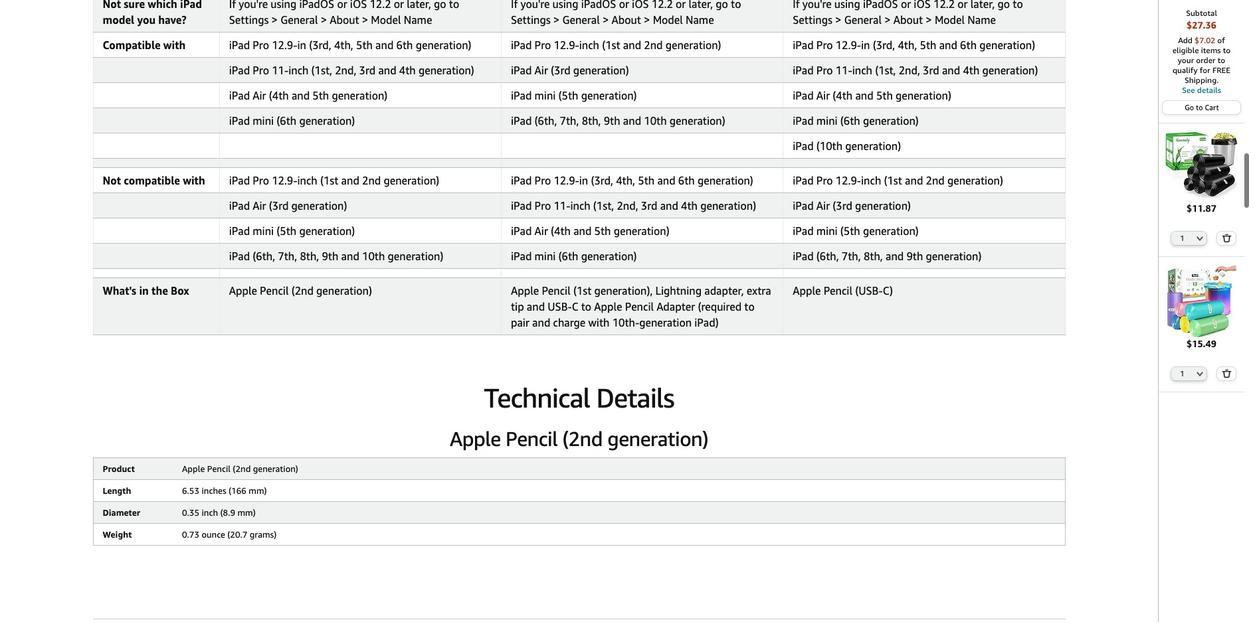 Task type: describe. For each thing, give the bounding box(es) containing it.
1 horizontal spatial 7th,
[[560, 114, 579, 128]]

add
[[1179, 35, 1193, 45]]

2 horizontal spatial ipad pro 12.9-in (3rd, 4th, 5th and 6th generation)
[[793, 39, 1036, 52]]

extra
[[747, 285, 772, 298]]

(8.9
[[220, 508, 235, 519]]

technical details
[[484, 382, 674, 414]]

2 settings from the left
[[511, 13, 551, 27]]

1 horizontal spatial (3rd,
[[591, 174, 614, 188]]

mm) for 6.53 inches (166 mm)
[[249, 486, 267, 497]]

1 horizontal spatial (1st,
[[593, 200, 614, 213]]

1 settings from the left
[[229, 13, 269, 27]]

1 horizontal spatial 2nd
[[644, 39, 663, 52]]

3 12.2 from the left
[[934, 0, 955, 11]]

2 horizontal spatial (3rd,
[[873, 39, 896, 52]]

3 ipados from the left
[[863, 0, 899, 11]]

0 vertical spatial ipad (6th, 7th, 8th, 9th and 10th generation)
[[511, 114, 726, 128]]

1 horizontal spatial 2nd,
[[617, 200, 639, 213]]

1 horizontal spatial (6th
[[559, 250, 579, 263]]

1 go from the left
[[434, 0, 446, 11]]

$7.02
[[1195, 35, 1216, 45]]

(2nd for in
[[292, 285, 314, 298]]

0.73 ounce (20.7 grams)
[[182, 530, 277, 541]]

9 > from the left
[[926, 13, 932, 27]]

2 if you're using ipados or ios 12.2 or later, go to settings > general > about > model name from the left
[[511, 0, 741, 27]]

1.2 gallon/330pcs strong trash bags colorful clear garbage bags by teivio, bathroom trash can bin liners, small plastic bags for home office kitchen, multicolor image
[[1166, 265, 1239, 338]]

5 > from the left
[[603, 13, 609, 27]]

0 vertical spatial with
[[163, 39, 186, 52]]

dropdown image
[[1197, 372, 1204, 377]]

tip
[[511, 301, 524, 314]]

1 vertical spatial with
[[183, 174, 205, 188]]

2 ios from the left
[[632, 0, 649, 11]]

what's
[[103, 285, 136, 298]]

product
[[103, 464, 135, 475]]

not for not compatible with
[[103, 174, 121, 188]]

2 horizontal spatial 3rd
[[923, 64, 940, 77]]

2 horizontal spatial ipad pro 11-inch (1st, 2nd, 3rd and 4th generation)
[[793, 64, 1039, 77]]

0 horizontal spatial (4th
[[269, 89, 289, 102]]

$11.87
[[1187, 202, 1217, 214]]

$27.36
[[1187, 19, 1217, 31]]

1 later, from the left
[[407, 0, 431, 11]]

2 horizontal spatial 9th
[[907, 250, 924, 263]]

0 horizontal spatial (2nd
[[233, 464, 251, 475]]

1 or from the left
[[337, 0, 347, 11]]

1 horizontal spatial 8th,
[[582, 114, 601, 128]]

2 horizontal spatial (5th
[[841, 225, 861, 238]]

1 using from the left
[[271, 0, 297, 11]]

1 12.2 from the left
[[370, 0, 391, 11]]

5 or from the left
[[901, 0, 911, 11]]

lightning
[[656, 285, 702, 298]]

2 horizontal spatial (6th
[[841, 114, 861, 128]]

length
[[103, 486, 131, 497]]

what's in the box
[[103, 285, 189, 298]]

ipad (10th generation)
[[793, 140, 901, 153]]

compatible
[[124, 174, 180, 188]]

grams)
[[250, 530, 277, 541]]

go
[[1185, 103, 1195, 112]]

2 horizontal spatial ipad air (3rd generation)
[[793, 200, 911, 213]]

1 horizontal spatial ipad air (3rd generation)
[[511, 64, 629, 77]]

3 general from the left
[[845, 13, 882, 27]]

3 ios from the left
[[914, 0, 931, 11]]

apple pencil (usb-c)
[[793, 285, 893, 298]]

order
[[1197, 55, 1216, 65]]

2 horizontal spatial 2nd,
[[899, 64, 921, 77]]

2 horizontal spatial 7th,
[[842, 250, 861, 263]]

0 horizontal spatial (6th
[[277, 114, 297, 128]]

2 model from the left
[[653, 13, 683, 27]]

2 horizontal spatial 8th,
[[864, 250, 883, 263]]

1 horizontal spatial ipad mini (5th generation)
[[511, 89, 637, 102]]

3 if from the left
[[793, 0, 800, 11]]

apple pencil (2nd generation) for details
[[450, 428, 709, 451]]

0 horizontal spatial 8th,
[[300, 250, 319, 263]]

(usb-
[[856, 285, 883, 298]]

1 for $15.49
[[1181, 370, 1185, 378]]

2 horizontal spatial (3rd
[[833, 200, 853, 213]]

the
[[152, 285, 168, 298]]

1 horizontal spatial (6th,
[[535, 114, 557, 128]]

3 you're from the left
[[803, 0, 832, 11]]

pair
[[511, 317, 530, 330]]

subtotal $27.36
[[1187, 8, 1218, 31]]

which
[[148, 0, 177, 11]]

6.53
[[182, 486, 199, 497]]

0 horizontal spatial 2nd,
[[335, 64, 357, 77]]

1 model from the left
[[371, 13, 401, 27]]

0 horizontal spatial ipad pro 12.9-inch (1st and 2nd generation)
[[229, 174, 440, 188]]

sure
[[124, 0, 145, 11]]

cart
[[1206, 103, 1220, 112]]

have?
[[158, 13, 187, 27]]

2 > from the left
[[321, 13, 327, 27]]

delete image
[[1222, 234, 1232, 242]]

weight
[[103, 530, 132, 541]]

you
[[137, 13, 156, 27]]

0 horizontal spatial 3rd
[[359, 64, 376, 77]]

charge
[[553, 317, 586, 330]]

0.73
[[182, 530, 199, 541]]

not for not sure which ipad model you have?
[[103, 0, 121, 11]]

0 horizontal spatial ipad air (3rd generation)
[[229, 200, 347, 213]]

2 horizontal spatial 2nd
[[926, 174, 945, 188]]

inches
[[202, 486, 226, 497]]

(166
[[229, 486, 247, 497]]

0 horizontal spatial ipad air (4th and 5th generation)
[[229, 89, 388, 102]]

1 horizontal spatial 4th
[[681, 200, 698, 213]]

(required
[[698, 301, 742, 314]]

0 horizontal spatial (6th,
[[253, 250, 275, 263]]

mm) for 0.35 inch (8.9 mm)
[[238, 508, 256, 519]]

go to cart link
[[1163, 101, 1241, 114]]

adapter
[[657, 301, 695, 314]]

0 horizontal spatial 7th,
[[278, 250, 297, 263]]

details
[[1198, 85, 1222, 95]]

2 horizontal spatial ipad pro 12.9-inch (1st and 2nd generation)
[[793, 174, 1004, 188]]

(2nd for details
[[563, 428, 603, 451]]

go to cart
[[1185, 103, 1220, 112]]

0 horizontal spatial (3rd,
[[309, 39, 332, 52]]

ounce
[[202, 530, 225, 541]]

of
[[1218, 35, 1226, 45]]

1 horizontal spatial 6th
[[679, 174, 695, 188]]

1 horizontal spatial (5th
[[559, 89, 579, 102]]

compatible
[[103, 39, 161, 52]]

generation
[[640, 317, 692, 330]]

0 vertical spatial 10th
[[644, 114, 667, 128]]

items
[[1202, 45, 1221, 55]]

(10th
[[817, 140, 843, 153]]

0 horizontal spatial 6th
[[397, 39, 413, 52]]

1 horizontal spatial 4th,
[[616, 174, 636, 188]]

of eligible items to your order to qualify for free shipping.
[[1173, 35, 1231, 85]]

2 vertical spatial apple pencil (2nd generation)
[[182, 464, 298, 475]]

4 or from the left
[[676, 0, 686, 11]]

dropdown image
[[1197, 236, 1204, 241]]

10th-
[[613, 317, 640, 330]]

for
[[1200, 65, 1211, 75]]

3 name from the left
[[968, 13, 996, 27]]

0 horizontal spatial 4th
[[399, 64, 416, 77]]

0 horizontal spatial ipad mini (5th generation)
[[229, 225, 355, 238]]

0 horizontal spatial ipad pro 12.9-in (3rd, 4th, 5th and 6th generation)
[[229, 39, 472, 52]]

2 horizontal spatial ipad mini (6th generation)
[[793, 114, 919, 128]]

1 for $11.87
[[1181, 234, 1185, 242]]

1 horizontal spatial (3rd
[[551, 64, 571, 77]]

3 or from the left
[[619, 0, 629, 11]]

delete image
[[1222, 370, 1232, 378]]



Task type: locate. For each thing, give the bounding box(es) containing it.
ipad (6th, 7th, 8th, 9th and 10th generation)
[[511, 114, 726, 128], [229, 250, 444, 263]]

1 horizontal spatial if
[[511, 0, 518, 11]]

2 horizontal spatial 6th
[[961, 39, 977, 52]]

(4th
[[269, 89, 289, 102], [833, 89, 853, 102], [551, 225, 571, 238]]

generation),
[[595, 285, 653, 298]]

compatible with
[[103, 39, 186, 52]]

mm)
[[249, 486, 267, 497], [238, 508, 256, 519]]

1 1 from the top
[[1181, 234, 1185, 242]]

1 not from the top
[[103, 0, 121, 11]]

7 > from the left
[[836, 13, 842, 27]]

1 horizontal spatial ipad pro 12.9-inch (1st and 2nd generation)
[[511, 39, 722, 52]]

settings
[[229, 13, 269, 27], [511, 13, 551, 27], [793, 13, 833, 27]]

about
[[330, 13, 359, 27], [612, 13, 641, 27], [894, 13, 923, 27]]

4th,
[[334, 39, 354, 52], [898, 39, 918, 52], [616, 174, 636, 188]]

2 you're from the left
[[521, 0, 550, 11]]

1 if you're using ipados or ios 12.2 or later, go to settings > general > about > model name from the left
[[229, 0, 459, 27]]

0 horizontal spatial 11-
[[272, 64, 289, 77]]

add $7.02
[[1179, 35, 1218, 45]]

ipad pro 11-inch (1st, 2nd, 3rd and 4th generation)
[[229, 64, 475, 77], [793, 64, 1039, 77], [511, 200, 757, 213]]

9th
[[604, 114, 621, 128], [322, 250, 339, 263], [907, 250, 924, 263]]

see
[[1183, 85, 1196, 95]]

1 horizontal spatial model
[[653, 13, 683, 27]]

ipad air (3rd generation)
[[511, 64, 629, 77], [229, 200, 347, 213], [793, 200, 911, 213]]

mm) right (8.9
[[238, 508, 256, 519]]

6th
[[397, 39, 413, 52], [961, 39, 977, 52], [679, 174, 695, 188]]

1 ipados from the left
[[299, 0, 334, 11]]

0 horizontal spatial general
[[281, 13, 318, 27]]

1 vertical spatial 10th
[[362, 250, 385, 263]]

0 horizontal spatial (3rd
[[269, 200, 289, 213]]

2 horizontal spatial about
[[894, 13, 923, 27]]

2 about from the left
[[612, 13, 641, 27]]

$15.49
[[1187, 339, 1217, 350]]

3 later, from the left
[[971, 0, 995, 11]]

1 horizontal spatial (2nd
[[292, 285, 314, 298]]

1 horizontal spatial ipad air (4th and 5th generation)
[[511, 225, 670, 238]]

ipad
[[180, 0, 202, 11], [229, 39, 250, 52], [511, 39, 532, 52], [793, 39, 814, 52], [229, 64, 250, 77], [511, 64, 532, 77], [793, 64, 814, 77], [229, 89, 250, 102], [511, 89, 532, 102], [793, 89, 814, 102], [229, 114, 250, 128], [511, 114, 532, 128], [793, 114, 814, 128], [793, 140, 814, 153], [229, 174, 250, 188], [511, 174, 532, 188], [793, 174, 814, 188], [229, 200, 250, 213], [511, 200, 532, 213], [793, 200, 814, 213], [229, 225, 250, 238], [511, 225, 532, 238], [793, 225, 814, 238], [229, 250, 250, 263], [511, 250, 532, 263], [793, 250, 814, 263]]

0 horizontal spatial name
[[404, 13, 432, 27]]

1 horizontal spatial about
[[612, 13, 641, 27]]

to
[[449, 0, 459, 11], [731, 0, 741, 11], [1013, 0, 1023, 11], [1224, 45, 1231, 55], [1218, 55, 1226, 65], [1197, 103, 1204, 112], [581, 301, 592, 314], [745, 301, 755, 314]]

1 horizontal spatial ipad mini (6th generation)
[[511, 250, 637, 263]]

free
[[1213, 65, 1231, 75]]

1 name from the left
[[404, 13, 432, 27]]

generation)
[[416, 39, 472, 52], [666, 39, 722, 52], [980, 39, 1036, 52], [419, 64, 475, 77], [574, 64, 629, 77], [983, 64, 1039, 77], [332, 89, 388, 102], [581, 89, 637, 102], [896, 89, 952, 102], [299, 114, 355, 128], [670, 114, 726, 128], [863, 114, 919, 128], [846, 140, 901, 153], [384, 174, 440, 188], [698, 174, 754, 188], [948, 174, 1004, 188], [292, 200, 347, 213], [701, 200, 757, 213], [856, 200, 911, 213], [299, 225, 355, 238], [614, 225, 670, 238], [863, 225, 919, 238], [388, 250, 444, 263], [581, 250, 637, 263], [926, 250, 982, 263], [316, 285, 372, 298], [608, 428, 709, 451], [253, 464, 298, 475]]

2 horizontal spatial name
[[968, 13, 996, 27]]

1 horizontal spatial if you're using ipados or ios 12.2 or later, go to settings > general > about > model name
[[511, 0, 741, 27]]

or
[[337, 0, 347, 11], [394, 0, 404, 11], [619, 0, 629, 11], [676, 0, 686, 11], [901, 0, 911, 11], [958, 0, 968, 11]]

0 horizontal spatial (5th
[[277, 225, 297, 238]]

1 left dropdown icon in the right bottom of the page
[[1181, 370, 1185, 378]]

you're
[[239, 0, 268, 11], [521, 0, 550, 11], [803, 0, 832, 11]]

2 horizontal spatial (4th
[[833, 89, 853, 102]]

0 horizontal spatial settings
[[229, 13, 269, 27]]

with inside apple pencil (1st generation), lightning adapter, extra tip and usb-c to apple pencil adapter (required to pair and charge with 10th-generation ipad)
[[589, 317, 610, 330]]

2 using from the left
[[553, 0, 579, 11]]

eligible
[[1173, 45, 1199, 55]]

shipping.
[[1185, 75, 1219, 85]]

adapter,
[[705, 285, 744, 298]]

hommaly 1.2 gallon 240 pcs small black trash bags, strong garbage bags, bathroom trash can bin liners unscented, mini plastic bags for office, waste basket liner, fit 3,4.5,6 liters, 0.5,0.8,1,1.2 gal image
[[1166, 129, 1239, 202]]

(3rd,
[[309, 39, 332, 52], [873, 39, 896, 52], [591, 174, 614, 188]]

ios
[[350, 0, 367, 11], [632, 0, 649, 11], [914, 0, 931, 11]]

0 vertical spatial mm)
[[249, 486, 267, 497]]

3 model from the left
[[935, 13, 965, 27]]

ipad)
[[695, 317, 719, 330]]

go
[[434, 0, 446, 11], [716, 0, 728, 11], [998, 0, 1010, 11]]

6 or from the left
[[958, 0, 968, 11]]

0 horizontal spatial model
[[371, 13, 401, 27]]

not sure which ipad model you have?
[[103, 0, 202, 27]]

1 vertical spatial apple pencil (2nd generation)
[[450, 428, 709, 451]]

apple pencil (1st generation), lightning adapter, extra tip and usb-c to apple pencil adapter (required to pair and charge with 10th-generation ipad)
[[511, 285, 772, 330]]

ipad (6th, 7th, 8th, and 9th generation)
[[793, 250, 982, 263]]

0 vertical spatial not
[[103, 0, 121, 11]]

see details link
[[1166, 85, 1238, 95]]

2nd
[[644, 39, 663, 52], [362, 174, 381, 188], [926, 174, 945, 188]]

2 or from the left
[[394, 0, 404, 11]]

12.2
[[370, 0, 391, 11], [652, 0, 673, 11], [934, 0, 955, 11]]

inch
[[579, 39, 600, 52], [289, 64, 309, 77], [853, 64, 873, 77], [297, 174, 318, 188], [861, 174, 882, 188], [571, 200, 591, 213], [202, 508, 218, 519]]

3 about from the left
[[894, 13, 923, 27]]

ipad mini (6th generation)
[[229, 114, 355, 128], [793, 114, 919, 128], [511, 250, 637, 263]]

mini
[[535, 89, 556, 102], [253, 114, 274, 128], [817, 114, 838, 128], [253, 225, 274, 238], [817, 225, 838, 238], [535, 250, 556, 263]]

0 horizontal spatial 4th,
[[334, 39, 354, 52]]

0.35 inch (8.9 mm)
[[182, 508, 256, 519]]

6.53 inches (166 mm)
[[182, 486, 267, 497]]

0 horizontal spatial (1st,
[[311, 64, 332, 77]]

diameter
[[103, 508, 140, 519]]

1 you're from the left
[[239, 0, 268, 11]]

1 horizontal spatial general
[[563, 13, 600, 27]]

ipad inside the not sure which ipad model you have?
[[180, 0, 202, 11]]

2 general from the left
[[563, 13, 600, 27]]

1 horizontal spatial go
[[716, 0, 728, 11]]

3 go from the left
[[998, 0, 1010, 11]]

not up model
[[103, 0, 121, 11]]

0 horizontal spatial ipad pro 11-inch (1st, 2nd, 3rd and 4th generation)
[[229, 64, 475, 77]]

pencil
[[260, 285, 289, 298], [542, 285, 571, 298], [824, 285, 853, 298], [625, 301, 654, 314], [506, 428, 558, 451], [207, 464, 231, 475]]

2 not from the top
[[103, 174, 121, 188]]

with
[[163, 39, 186, 52], [183, 174, 205, 188], [589, 317, 610, 330]]

not inside the not sure which ipad model you have?
[[103, 0, 121, 11]]

general
[[281, 13, 318, 27], [563, 13, 600, 27], [845, 13, 882, 27]]

1 horizontal spatial 11-
[[554, 200, 571, 213]]

apple pencil (2nd generation)
[[229, 285, 372, 298], [450, 428, 709, 451], [182, 464, 298, 475]]

2 ipados from the left
[[581, 0, 617, 11]]

2 horizontal spatial you're
[[803, 0, 832, 11]]

(6th
[[277, 114, 297, 128], [841, 114, 861, 128], [559, 250, 579, 263]]

0 vertical spatial 1
[[1181, 234, 1185, 242]]

2 horizontal spatial if
[[793, 0, 800, 11]]

model
[[103, 13, 134, 27]]

0 horizontal spatial you're
[[239, 0, 268, 11]]

2 horizontal spatial ipad mini (5th generation)
[[793, 225, 919, 238]]

qualify
[[1173, 65, 1198, 75]]

1 horizontal spatial (4th
[[551, 225, 571, 238]]

0 horizontal spatial 2nd
[[362, 174, 381, 188]]

6 > from the left
[[644, 13, 650, 27]]

c)
[[883, 285, 893, 298]]

1 horizontal spatial ipad (6th, 7th, 8th, 9th and 10th generation)
[[511, 114, 726, 128]]

not left compatible
[[103, 174, 121, 188]]

ipad pro 12.9-inch (1st and 2nd generation)
[[511, 39, 722, 52], [229, 174, 440, 188], [793, 174, 1004, 188]]

mm) right (166
[[249, 486, 267, 497]]

1 horizontal spatial 3rd
[[641, 200, 658, 213]]

box
[[171, 285, 189, 298]]

0 horizontal spatial ipados
[[299, 0, 334, 11]]

with down have?
[[163, 39, 186, 52]]

1 horizontal spatial ipad pro 12.9-in (3rd, 4th, 5th and 6th generation)
[[511, 174, 754, 188]]

2 later, from the left
[[689, 0, 713, 11]]

(5th
[[559, 89, 579, 102], [277, 225, 297, 238], [841, 225, 861, 238]]

4th
[[399, 64, 416, 77], [963, 64, 980, 77], [681, 200, 698, 213]]

(1st inside apple pencil (1st generation), lightning adapter, extra tip and usb-c to apple pencil adapter (required to pair and charge with 10th-generation ipad)
[[574, 285, 592, 298]]

(1st
[[602, 39, 621, 52], [320, 174, 339, 188], [884, 174, 903, 188], [574, 285, 592, 298]]

1 horizontal spatial 9th
[[604, 114, 621, 128]]

1 vertical spatial 1
[[1181, 370, 1185, 378]]

2 if from the left
[[511, 0, 518, 11]]

ipad pro 12.9-in (3rd, 4th, 5th and 6th generation)
[[229, 39, 472, 52], [793, 39, 1036, 52], [511, 174, 754, 188]]

with right compatible
[[183, 174, 205, 188]]

2 1 from the top
[[1181, 370, 1185, 378]]

2 horizontal spatial (1st,
[[876, 64, 896, 77]]

2 12.2 from the left
[[652, 0, 673, 11]]

(20.7
[[227, 530, 248, 541]]

2 horizontal spatial settings
[[793, 13, 833, 27]]

2 horizontal spatial model
[[935, 13, 965, 27]]

3 using from the left
[[835, 0, 861, 11]]

>
[[272, 13, 278, 27], [321, 13, 327, 27], [362, 13, 368, 27], [554, 13, 560, 27], [603, 13, 609, 27], [644, 13, 650, 27], [836, 13, 842, 27], [885, 13, 891, 27], [926, 13, 932, 27]]

12.9-
[[272, 39, 297, 52], [554, 39, 579, 52], [836, 39, 861, 52], [272, 174, 297, 188], [554, 174, 579, 188], [836, 174, 861, 188]]

0 vertical spatial apple pencil (2nd generation)
[[229, 285, 372, 298]]

2 horizontal spatial general
[[845, 13, 882, 27]]

2 horizontal spatial 4th
[[963, 64, 980, 77]]

4 > from the left
[[554, 13, 560, 27]]

1 vertical spatial ipad (6th, 7th, 8th, 9th and 10th generation)
[[229, 250, 444, 263]]

apple pencil (2nd generation) for in
[[229, 285, 372, 298]]

2 horizontal spatial (6th,
[[817, 250, 839, 263]]

1 about from the left
[[330, 13, 359, 27]]

subtotal
[[1187, 8, 1218, 18]]

0 horizontal spatial ipad mini (6th generation)
[[229, 114, 355, 128]]

2 name from the left
[[686, 13, 714, 27]]

1 horizontal spatial 12.2
[[652, 0, 673, 11]]

c
[[572, 301, 579, 314]]

2 horizontal spatial 4th,
[[898, 39, 918, 52]]

0 horizontal spatial 10th
[[362, 250, 385, 263]]

2 go from the left
[[716, 0, 728, 11]]

3 > from the left
[[362, 13, 368, 27]]

your
[[1178, 55, 1195, 65]]

7th,
[[560, 114, 579, 128], [278, 250, 297, 263], [842, 250, 861, 263]]

1 horizontal spatial using
[[553, 0, 579, 11]]

1 if from the left
[[229, 0, 236, 11]]

8 > from the left
[[885, 13, 891, 27]]

with left 10th- on the bottom of the page
[[589, 317, 610, 330]]

11-
[[272, 64, 289, 77], [836, 64, 853, 77], [554, 200, 571, 213]]

0 horizontal spatial if
[[229, 0, 236, 11]]

2 horizontal spatial if you're using ipados or ios 12.2 or later, go to settings > general > about > model name
[[793, 0, 1023, 27]]

(2nd
[[292, 285, 314, 298], [563, 428, 603, 451], [233, 464, 251, 475]]

1 horizontal spatial ipad pro 11-inch (1st, 2nd, 3rd and 4th generation)
[[511, 200, 757, 213]]

2 vertical spatial with
[[589, 317, 610, 330]]

1 > from the left
[[272, 13, 278, 27]]

0 horizontal spatial 9th
[[322, 250, 339, 263]]

ipados
[[299, 0, 334, 11], [581, 0, 617, 11], [863, 0, 899, 11]]

1 ios from the left
[[350, 0, 367, 11]]

1 vertical spatial (2nd
[[563, 428, 603, 451]]

and
[[376, 39, 394, 52], [623, 39, 642, 52], [940, 39, 958, 52], [378, 64, 397, 77], [943, 64, 961, 77], [292, 89, 310, 102], [856, 89, 874, 102], [623, 114, 642, 128], [341, 174, 360, 188], [658, 174, 676, 188], [905, 174, 924, 188], [660, 200, 679, 213], [574, 225, 592, 238], [341, 250, 360, 263], [886, 250, 904, 263], [527, 301, 545, 314], [532, 317, 551, 330]]

3 if you're using ipados or ios 12.2 or later, go to settings > general > about > model name from the left
[[793, 0, 1023, 27]]

details
[[597, 382, 674, 414]]

not compatible with
[[103, 174, 205, 188]]

2 horizontal spatial ipad air (4th and 5th generation)
[[793, 89, 952, 102]]

None submit
[[1218, 232, 1236, 245], [1218, 368, 1236, 381], [1218, 232, 1236, 245], [1218, 368, 1236, 381]]

1 left dropdown image
[[1181, 234, 1185, 242]]

not
[[103, 0, 121, 11], [103, 174, 121, 188]]

usb-
[[548, 301, 572, 314]]

1
[[1181, 234, 1185, 242], [1181, 370, 1185, 378]]

3 settings from the left
[[793, 13, 833, 27]]

1 general from the left
[[281, 13, 318, 27]]

pro
[[253, 39, 269, 52], [535, 39, 551, 52], [817, 39, 833, 52], [253, 64, 269, 77], [817, 64, 833, 77], [253, 174, 269, 188], [535, 174, 551, 188], [817, 174, 833, 188], [535, 200, 551, 213]]

0.35
[[182, 508, 199, 519]]

1 horizontal spatial settings
[[511, 13, 551, 27]]

2 horizontal spatial go
[[998, 0, 1010, 11]]

later,
[[407, 0, 431, 11], [689, 0, 713, 11], [971, 0, 995, 11]]

technical
[[484, 382, 590, 414]]

0 horizontal spatial ipad (6th, 7th, 8th, 9th and 10th generation)
[[229, 250, 444, 263]]

see details
[[1183, 85, 1222, 95]]

2 horizontal spatial 11-
[[836, 64, 853, 77]]

5th
[[356, 39, 373, 52], [920, 39, 937, 52], [313, 89, 329, 102], [877, 89, 893, 102], [638, 174, 655, 188], [595, 225, 611, 238]]

2 horizontal spatial (2nd
[[563, 428, 603, 451]]



Task type: vqa. For each thing, say whether or not it's contained in the screenshot.


